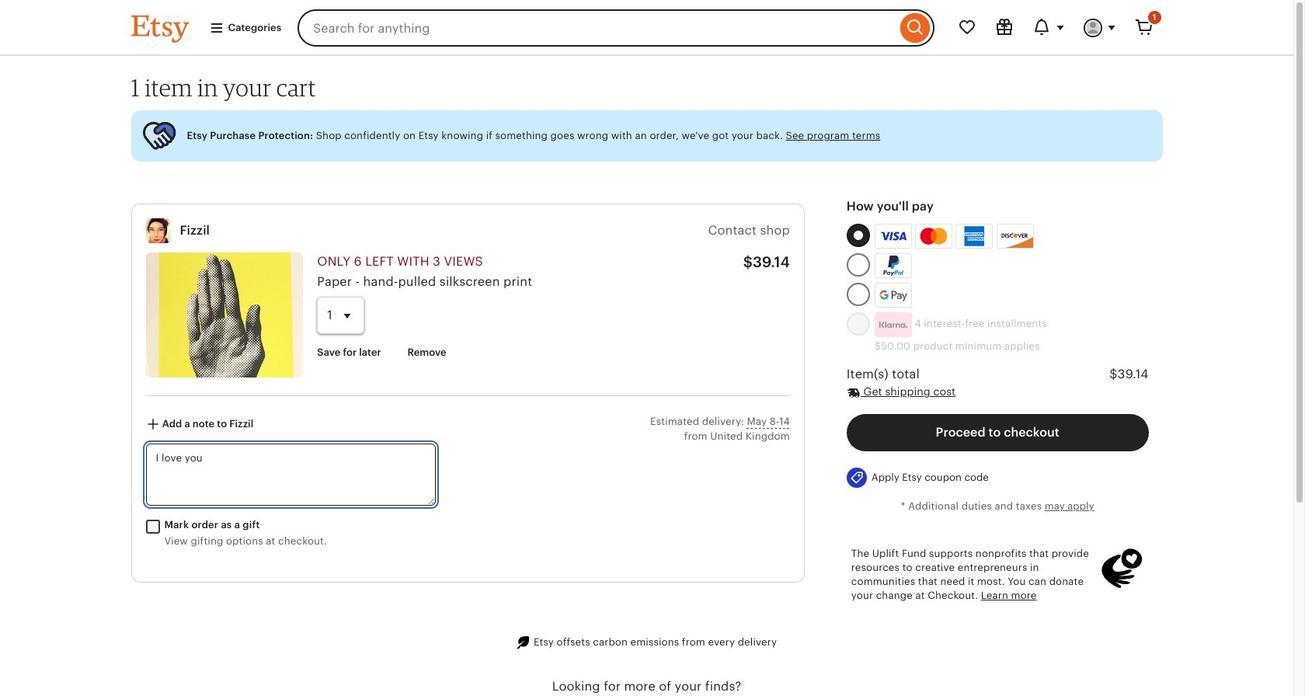 Task type: describe. For each thing, give the bounding box(es) containing it.
uplift fund image
[[1101, 547, 1145, 591]]

Add a note to Fizzil (optional) text field
[[146, 444, 436, 506]]

Search for anything text field
[[298, 9, 897, 47]]



Task type: vqa. For each thing, say whether or not it's contained in the screenshot.
"it" to the right
no



Task type: locate. For each thing, give the bounding box(es) containing it.
banner
[[103, 0, 1191, 56]]

paper - hand-pulled silkscreen print image
[[146, 252, 303, 378]]

fizzil image
[[146, 218, 171, 243]]

None search field
[[298, 9, 935, 47]]



